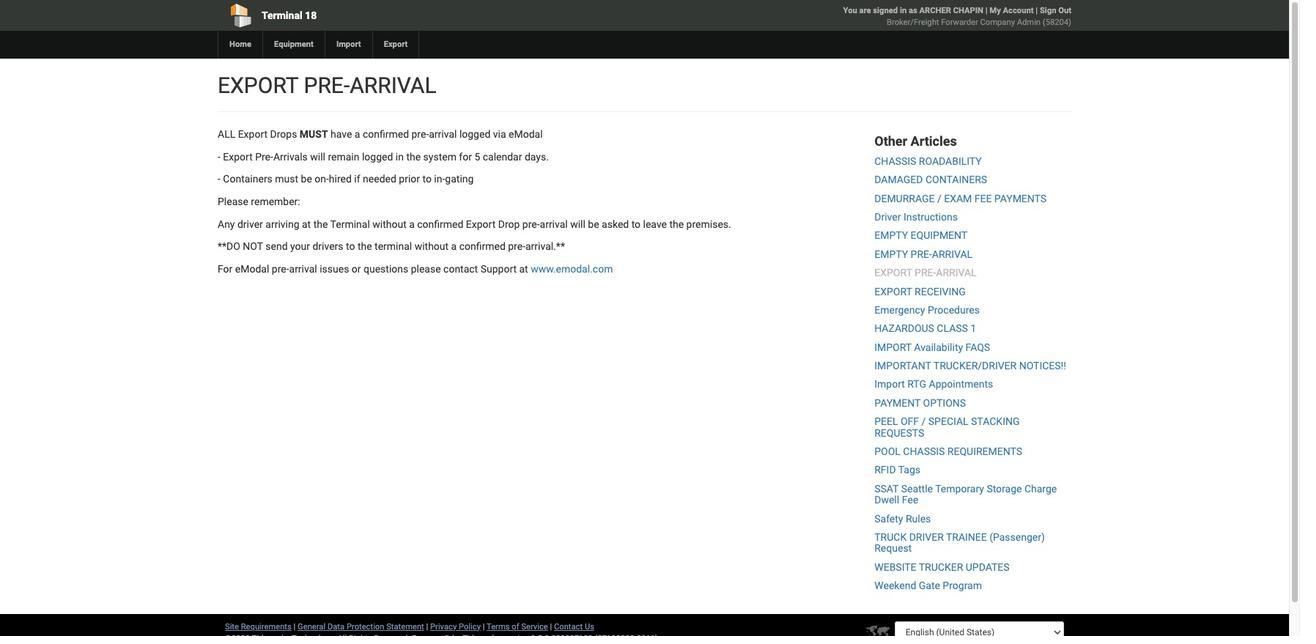 Task type: vqa. For each thing, say whether or not it's contained in the screenshot.
the left CBP
no



Task type: describe. For each thing, give the bounding box(es) containing it.
website
[[874, 561, 916, 573]]

sign out link
[[1040, 6, 1071, 15]]

temporary
[[935, 483, 984, 495]]

please
[[218, 196, 248, 207]]

**do not send your drivers to the terminal without a confirmed pre-arrival.**
[[218, 241, 565, 252]]

terminal 18
[[262, 10, 317, 21]]

policy
[[459, 622, 481, 631]]

questions
[[363, 263, 408, 275]]

for
[[459, 151, 472, 162]]

us
[[585, 622, 594, 631]]

tags
[[898, 464, 920, 476]]

1 vertical spatial confirmed
[[417, 218, 463, 230]]

site
[[225, 622, 239, 631]]

articles
[[911, 133, 957, 149]]

calendar
[[483, 151, 522, 162]]

receiving
[[915, 285, 966, 297]]

safety rules link
[[874, 513, 931, 524]]

terms of service link
[[487, 622, 548, 631]]

0 horizontal spatial will
[[310, 151, 325, 162]]

storage
[[987, 483, 1022, 495]]

company
[[980, 18, 1015, 27]]

emergency procedures link
[[874, 304, 980, 316]]

export up pre-
[[238, 128, 268, 140]]

damaged containers link
[[874, 174, 987, 186]]

1 vertical spatial arrival
[[932, 248, 973, 260]]

account
[[1003, 6, 1034, 15]]

0 horizontal spatial without
[[372, 218, 407, 230]]

instructions
[[903, 211, 958, 223]]

import link
[[325, 31, 372, 59]]

pre- down send at the left
[[272, 263, 289, 275]]

terms
[[487, 622, 510, 631]]

pool
[[874, 446, 901, 457]]

sign
[[1040, 6, 1056, 15]]

protection
[[347, 622, 384, 631]]

or
[[352, 263, 361, 275]]

pre- down the drop
[[508, 241, 525, 252]]

1 empty from the top
[[874, 230, 908, 241]]

any
[[218, 218, 235, 230]]

2 empty from the top
[[874, 248, 908, 260]]

gate
[[919, 580, 940, 592]]

the right leave
[[669, 218, 684, 230]]

export left the drop
[[466, 218, 496, 230]]

5
[[474, 151, 480, 162]]

days.
[[525, 151, 549, 162]]

0 vertical spatial arrival
[[429, 128, 457, 140]]

1 vertical spatial without
[[415, 241, 449, 252]]

export down the terminal 18 link
[[384, 40, 408, 49]]

charge
[[1024, 483, 1057, 495]]

premises.
[[686, 218, 731, 230]]

import
[[874, 341, 912, 353]]

leave
[[643, 218, 667, 230]]

request
[[874, 543, 912, 554]]

export receiving link
[[874, 285, 966, 297]]

rfid tags link
[[874, 464, 920, 476]]

pre-
[[255, 151, 273, 162]]

empty pre-arrival link
[[874, 248, 973, 260]]

terminal 18 link
[[218, 0, 561, 31]]

class
[[937, 323, 968, 334]]

dwell
[[874, 494, 899, 506]]

contact us link
[[554, 622, 594, 631]]

1 horizontal spatial a
[[409, 218, 415, 230]]

issues
[[320, 263, 349, 275]]

| right "policy"
[[483, 622, 485, 631]]

hazardous class 1 link
[[874, 323, 976, 334]]

you are signed in as archer chapin | my account | sign out broker/freight forwarder company admin (58204)
[[843, 6, 1071, 27]]

pre- right the drop
[[522, 218, 540, 230]]

1 vertical spatial emodal
[[235, 263, 269, 275]]

hired
[[329, 173, 352, 185]]

the up drivers
[[313, 218, 328, 230]]

driver
[[874, 211, 901, 223]]

(58204)
[[1043, 18, 1071, 27]]

1 horizontal spatial /
[[937, 192, 941, 204]]

demurrage / exam fee payments link
[[874, 192, 1047, 204]]

forwarder
[[941, 18, 978, 27]]

privacy policy link
[[430, 622, 481, 631]]

0 vertical spatial arrival
[[350, 73, 436, 98]]

trainee
[[946, 531, 987, 543]]

requirements
[[241, 622, 292, 631]]

0 horizontal spatial terminal
[[262, 10, 302, 21]]

driver
[[237, 218, 263, 230]]

notices!!
[[1019, 360, 1066, 372]]

seattle
[[901, 483, 933, 495]]

18
[[305, 10, 317, 21]]

please
[[411, 263, 441, 275]]

1 horizontal spatial at
[[519, 263, 528, 275]]

rtg
[[907, 378, 926, 390]]

availability
[[914, 341, 963, 353]]

in inside you are signed in as archer chapin | my account | sign out broker/freight forwarder company admin (58204)
[[900, 6, 907, 15]]

equipment link
[[262, 31, 325, 59]]

out
[[1058, 6, 1071, 15]]

pre- up system
[[411, 128, 429, 140]]

import inside other articles chassis roadability damaged containers demurrage / exam fee payments driver instructions empty equipment empty pre-arrival export pre-arrival export receiving emergency procedures hazardous class 1 import availability faqs important trucker/driver notices!! import rtg appointments payment options peel off / special stacking requests pool chassis requirements rfid tags ssat seattle temporary storage charge dwell fee safety rules truck driver trainee (passenger) request website trucker updates weekend gate program
[[874, 378, 905, 390]]

1 horizontal spatial emodal
[[509, 128, 543, 140]]

| left my
[[985, 6, 988, 15]]

truck driver trainee (passenger) request link
[[874, 531, 1045, 554]]

on-
[[315, 173, 329, 185]]

the up or
[[358, 241, 372, 252]]

containers
[[926, 174, 987, 186]]

are
[[859, 6, 871, 15]]

| left the general
[[294, 622, 296, 631]]

1 horizontal spatial will
[[570, 218, 585, 230]]

- export pre-arrivals will remain logged in the system for 5 calendar days.
[[218, 151, 549, 162]]

0 horizontal spatial at
[[302, 218, 311, 230]]

remember:
[[251, 196, 300, 207]]

admin
[[1017, 18, 1041, 27]]

1 vertical spatial in
[[396, 151, 404, 162]]

0 vertical spatial import
[[336, 40, 361, 49]]

chassis roadability link
[[874, 155, 982, 167]]

1 horizontal spatial terminal
[[330, 218, 370, 230]]

roadability
[[919, 155, 982, 167]]



Task type: locate. For each thing, give the bounding box(es) containing it.
payments
[[994, 192, 1047, 204]]

to left in- at the top left of page
[[422, 173, 432, 185]]

2 horizontal spatial to
[[631, 218, 641, 230]]

0 vertical spatial -
[[218, 151, 220, 162]]

1 vertical spatial a
[[409, 218, 415, 230]]

1 horizontal spatial arrival
[[429, 128, 457, 140]]

1 horizontal spatial import
[[874, 378, 905, 390]]

0 horizontal spatial import
[[336, 40, 361, 49]]

be left on-
[[301, 173, 312, 185]]

2 vertical spatial a
[[451, 241, 457, 252]]

procedures
[[928, 304, 980, 316]]

arrival up 'arrival.**'
[[540, 218, 568, 230]]

must
[[300, 128, 328, 140]]

export down the home link in the top left of the page
[[218, 73, 298, 98]]

2 horizontal spatial arrival
[[540, 218, 568, 230]]

drops
[[270, 128, 297, 140]]

in-
[[434, 173, 445, 185]]

in left as
[[900, 6, 907, 15]]

| left sign
[[1036, 6, 1038, 15]]

important trucker/driver notices!! link
[[874, 360, 1066, 372]]

confirmed down any driver arriving at the terminal without a confirmed export drop pre-arrival will be asked to leave the premises.
[[459, 241, 506, 252]]

0 vertical spatial /
[[937, 192, 941, 204]]

1 - from the top
[[218, 151, 220, 162]]

without up **do not send your drivers to the terminal without a confirmed pre-arrival.**
[[372, 218, 407, 230]]

emodal down not
[[235, 263, 269, 275]]

import up payment
[[874, 378, 905, 390]]

chapin
[[953, 6, 983, 15]]

1 horizontal spatial to
[[422, 173, 432, 185]]

terminal left "18"
[[262, 10, 302, 21]]

| right service at the left bottom
[[550, 622, 552, 631]]

website trucker updates link
[[874, 561, 1010, 573]]

you
[[843, 6, 857, 15]]

ssat
[[874, 483, 899, 495]]

truck
[[874, 531, 907, 543]]

asked
[[602, 218, 629, 230]]

|
[[985, 6, 988, 15], [1036, 6, 1038, 15], [294, 622, 296, 631], [426, 622, 428, 631], [483, 622, 485, 631], [550, 622, 552, 631]]

my account link
[[990, 6, 1034, 15]]

rfid
[[874, 464, 896, 476]]

will down "must"
[[310, 151, 325, 162]]

arrival up system
[[429, 128, 457, 140]]

0 vertical spatial pre-
[[304, 73, 350, 98]]

requests
[[874, 427, 924, 439]]

arrivals
[[273, 151, 308, 162]]

- containers must be on-hired if needed prior to in-gating
[[218, 173, 474, 185]]

confirmed up - export pre-arrivals will remain logged in the system for 5 calendar days.
[[363, 128, 409, 140]]

2 vertical spatial arrival
[[936, 267, 977, 279]]

site requirements link
[[225, 622, 292, 631]]

system
[[423, 151, 456, 162]]

2 - from the top
[[218, 173, 220, 185]]

pool chassis requirements link
[[874, 446, 1022, 457]]

updates
[[966, 561, 1010, 573]]

logged
[[459, 128, 490, 140], [362, 151, 393, 162]]

confirmed
[[363, 128, 409, 140], [417, 218, 463, 230], [459, 241, 506, 252]]

logged up 5
[[459, 128, 490, 140]]

at right the support
[[519, 263, 528, 275]]

import rtg appointments link
[[874, 378, 993, 390]]

0 vertical spatial to
[[422, 173, 432, 185]]

arrival down your
[[289, 263, 317, 275]]

export up export receiving link
[[874, 267, 912, 279]]

will left asked
[[570, 218, 585, 230]]

1 vertical spatial arrival
[[540, 218, 568, 230]]

arrival up receiving
[[936, 267, 977, 279]]

needed
[[363, 173, 396, 185]]

arrival down export link
[[350, 73, 436, 98]]

appointments
[[929, 378, 993, 390]]

broker/freight
[[887, 18, 939, 27]]

special
[[928, 416, 969, 427]]

the
[[406, 151, 421, 162], [313, 218, 328, 230], [669, 218, 684, 230], [358, 241, 372, 252]]

0 vertical spatial without
[[372, 218, 407, 230]]

weekend gate program link
[[874, 580, 982, 592]]

-
[[218, 151, 220, 162], [218, 173, 220, 185]]

all
[[218, 128, 235, 140]]

1 vertical spatial export
[[874, 267, 912, 279]]

without
[[372, 218, 407, 230], [415, 241, 449, 252]]

- for - export pre-arrivals will remain logged in the system for 5 calendar days.
[[218, 151, 220, 162]]

import up export pre-arrival
[[336, 40, 361, 49]]

chassis
[[874, 155, 916, 167], [903, 446, 945, 457]]

empty
[[874, 230, 908, 241], [874, 248, 908, 260]]

- down all in the top left of the page
[[218, 151, 220, 162]]

home link
[[218, 31, 262, 59]]

if
[[354, 173, 360, 185]]

0 vertical spatial terminal
[[262, 10, 302, 21]]

empty down driver
[[874, 230, 908, 241]]

0 horizontal spatial be
[[301, 173, 312, 185]]

confirmed down in- at the top left of page
[[417, 218, 463, 230]]

| left privacy
[[426, 622, 428, 631]]

1 horizontal spatial without
[[415, 241, 449, 252]]

0 vertical spatial logged
[[459, 128, 490, 140]]

2 vertical spatial pre-
[[915, 267, 936, 279]]

1 vertical spatial -
[[218, 173, 220, 185]]

0 vertical spatial be
[[301, 173, 312, 185]]

0 vertical spatial a
[[355, 128, 360, 140]]

1 horizontal spatial logged
[[459, 128, 490, 140]]

weekend
[[874, 580, 916, 592]]

faqs
[[966, 341, 990, 353]]

0 horizontal spatial emodal
[[235, 263, 269, 275]]

archer
[[919, 6, 951, 15]]

/ left the exam
[[937, 192, 941, 204]]

1 vertical spatial /
[[922, 416, 926, 427]]

my
[[990, 6, 1001, 15]]

terminal up drivers
[[330, 218, 370, 230]]

payment options link
[[874, 397, 966, 409]]

be left asked
[[588, 218, 599, 230]]

have
[[331, 128, 352, 140]]

empty down empty equipment link
[[874, 248, 908, 260]]

1 vertical spatial logged
[[362, 151, 393, 162]]

pre-
[[411, 128, 429, 140], [522, 218, 540, 230], [508, 241, 525, 252], [272, 263, 289, 275]]

a up terminal
[[409, 218, 415, 230]]

at up your
[[302, 218, 311, 230]]

**do
[[218, 241, 240, 252]]

0 vertical spatial chassis
[[874, 155, 916, 167]]

terminal
[[375, 241, 412, 252]]

fee
[[902, 494, 918, 506]]

1 horizontal spatial in
[[900, 6, 907, 15]]

0 horizontal spatial logged
[[362, 151, 393, 162]]

not
[[243, 241, 263, 252]]

as
[[909, 6, 917, 15]]

arrival.**
[[525, 241, 565, 252]]

stacking
[[971, 416, 1020, 427]]

/ right off
[[922, 416, 926, 427]]

pre- down empty equipment link
[[911, 248, 932, 260]]

0 vertical spatial will
[[310, 151, 325, 162]]

export up containers
[[223, 151, 253, 162]]

prior
[[399, 173, 420, 185]]

gating
[[445, 173, 474, 185]]

pre- down import link
[[304, 73, 350, 98]]

2 horizontal spatial a
[[451, 241, 457, 252]]

export up emergency
[[874, 285, 912, 297]]

privacy
[[430, 622, 457, 631]]

1
[[971, 323, 976, 334]]

peel off / special stacking requests link
[[874, 416, 1020, 439]]

0 vertical spatial confirmed
[[363, 128, 409, 140]]

0 vertical spatial in
[[900, 6, 907, 15]]

all export drops must have a confirmed pre-arrival logged via emodal
[[218, 128, 543, 140]]

hazardous
[[874, 323, 934, 334]]

driver
[[909, 531, 944, 543]]

import
[[336, 40, 361, 49], [874, 378, 905, 390]]

1 vertical spatial to
[[631, 218, 641, 230]]

pre-
[[304, 73, 350, 98], [911, 248, 932, 260], [915, 267, 936, 279]]

a up contact
[[451, 241, 457, 252]]

fee
[[974, 192, 992, 204]]

- up please
[[218, 173, 220, 185]]

empty equipment link
[[874, 230, 967, 241]]

1 horizontal spatial be
[[588, 218, 599, 230]]

to left leave
[[631, 218, 641, 230]]

program
[[943, 580, 982, 592]]

home
[[229, 40, 251, 49]]

www.emodal.com link
[[531, 263, 613, 275]]

contact
[[443, 263, 478, 275]]

safety
[[874, 513, 903, 524]]

0 horizontal spatial to
[[346, 241, 355, 252]]

logged up needed
[[362, 151, 393, 162]]

0 horizontal spatial arrival
[[289, 263, 317, 275]]

2 vertical spatial to
[[346, 241, 355, 252]]

driver instructions link
[[874, 211, 958, 223]]

arrival down 'equipment'
[[932, 248, 973, 260]]

www.emodal.com
[[531, 263, 613, 275]]

0 vertical spatial empty
[[874, 230, 908, 241]]

the up prior
[[406, 151, 421, 162]]

emodal
[[509, 128, 543, 140], [235, 263, 269, 275]]

2 vertical spatial confirmed
[[459, 241, 506, 252]]

chassis up damaged
[[874, 155, 916, 167]]

in up prior
[[396, 151, 404, 162]]

1 vertical spatial will
[[570, 218, 585, 230]]

emodal up days.
[[509, 128, 543, 140]]

1 vertical spatial chassis
[[903, 446, 945, 457]]

- for - containers must be on-hired if needed prior to in-gating
[[218, 173, 220, 185]]

to right drivers
[[346, 241, 355, 252]]

0 horizontal spatial /
[[922, 416, 926, 427]]

general
[[298, 622, 325, 631]]

1 vertical spatial at
[[519, 263, 528, 275]]

signed
[[873, 6, 898, 15]]

0 vertical spatial at
[[302, 218, 311, 230]]

0 horizontal spatial in
[[396, 151, 404, 162]]

export
[[384, 40, 408, 49], [238, 128, 268, 140], [223, 151, 253, 162], [466, 218, 496, 230]]

chassis up tags
[[903, 446, 945, 457]]

2 vertical spatial export
[[874, 285, 912, 297]]

1 vertical spatial be
[[588, 218, 599, 230]]

without up the please
[[415, 241, 449, 252]]

2 vertical spatial arrival
[[289, 263, 317, 275]]

1 vertical spatial pre-
[[911, 248, 932, 260]]

0 horizontal spatial a
[[355, 128, 360, 140]]

a right have
[[355, 128, 360, 140]]

in
[[900, 6, 907, 15], [396, 151, 404, 162]]

for emodal pre-arrival issues or questions please contact support at www.emodal.com
[[218, 263, 613, 275]]

0 vertical spatial emodal
[[509, 128, 543, 140]]

0 vertical spatial export
[[218, 73, 298, 98]]

import availability faqs link
[[874, 341, 990, 353]]

1 vertical spatial import
[[874, 378, 905, 390]]

export
[[218, 73, 298, 98], [874, 267, 912, 279], [874, 285, 912, 297]]

1 vertical spatial empty
[[874, 248, 908, 260]]

pre- down empty pre-arrival link
[[915, 267, 936, 279]]

1 vertical spatial terminal
[[330, 218, 370, 230]]



